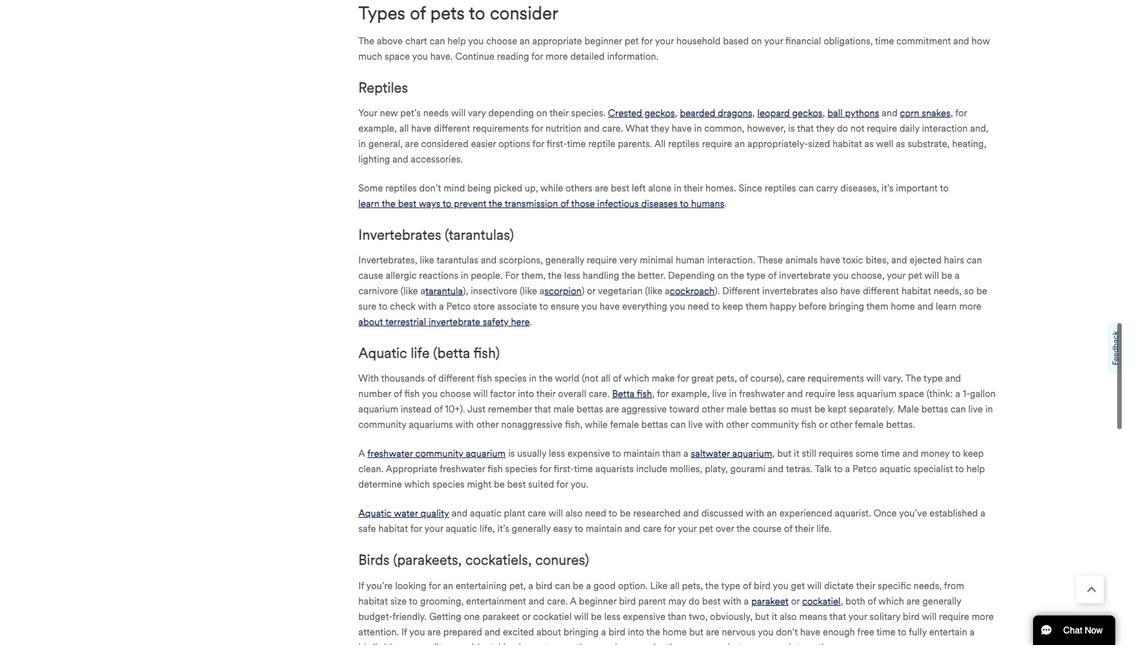 Task type: locate. For each thing, give the bounding box(es) containing it.
much
[[358, 51, 382, 62]]

just
[[467, 404, 486, 415]]

appropriate
[[532, 35, 582, 47]]

to left ensure
[[539, 301, 548, 312]]

into inside with thousands of different fish species in the world (not all of which make for great pets, of course), care requirements will vary. the type and number of fish you choose will factor into their overall care.
[[518, 388, 534, 400]]

must
[[791, 404, 812, 415]]

1 vertical spatial help
[[967, 464, 985, 475]]

1 horizontal spatial petco
[[853, 464, 877, 475]]

0 vertical spatial keep
[[723, 301, 743, 312]]

0 horizontal spatial so
[[564, 642, 574, 645]]

detailed
[[570, 51, 605, 62]]

if inside , both of which are generally budget-friendly. getting one parakeet or cockatiel will be less expensive than two, obviously, but it also means that your solitary bird will require more attention. if you are prepared and excited about bringing a bird into the home but are nervous you don't have enough free time to fully entertain a bird's big personality, consider taking home two so they can keep each other company between your interactions.
[[401, 626, 407, 638]]

1 horizontal spatial example,
[[671, 388, 710, 400]]

are inside the some reptiles don't mind being picked up, while others are best left alone in their homes. since reptiles can carry diseases, it's important to learn the best ways to prevent the transmission of those infectious diseases to humans .
[[595, 183, 608, 194]]

option.
[[618, 580, 648, 592]]

0 vertical spatial .
[[724, 198, 727, 210]]

that up sized
[[797, 123, 814, 134]]

pet inside "and aquatic plant care will also need to be researched and discussed with an experienced aquarist. once you've established a safe habitat for your aquatic life, it's generally easy to maintain and care for your pet over the course of their life."
[[699, 523, 713, 535]]

into up remember
[[518, 388, 534, 400]]

time inside , both of which are generally budget-friendly. getting one parakeet or cockatiel will be less expensive than two, obviously, but it also means that your solitary bird will require more attention. if you are prepared and excited about bringing a bird into the home but are nervous you don't have enough free time to fully entertain a bird's big personality, consider taking home two so they can keep each other company between your interactions.
[[877, 626, 896, 638]]

of right course
[[784, 523, 792, 535]]

0 vertical spatial invertebrate
[[779, 270, 831, 282]]

learn
[[358, 198, 379, 210], [936, 301, 957, 312]]

but
[[777, 448, 791, 460], [755, 611, 769, 622], [689, 626, 704, 638]]

1 vertical spatial it
[[772, 611, 777, 622]]

an inside , for example, all have different requirements for nutrition and care. what they have in common, however, is that they do not require daily interaction and, in general, are considered easier options for first-time reptile parents. all reptiles require an appropriately-sized habitat as well as substrate, heating, lighting and accessories.
[[735, 138, 745, 150]]

experienced
[[779, 508, 832, 519]]

if
[[358, 580, 364, 592], [401, 626, 407, 638]]

consider down prepared
[[451, 642, 488, 645]]

aquatic left life,
[[446, 523, 477, 535]]

information.
[[607, 51, 658, 62]]

don't inside , both of which are generally budget-friendly. getting one parakeet or cockatiel will be less expensive than two, obviously, but it also means that your solitary bird will require more attention. if you are prepared and excited about bringing a bird into the home but are nervous you don't have enough free time to fully entertain a bird's big personality, consider taking home two so they can keep each other company between your interactions.
[[776, 626, 798, 638]]

they right two
[[576, 642, 595, 645]]

so left must
[[779, 404, 789, 415]]

learn the best ways to prevent the transmission of those infectious diseases to humans link
[[358, 196, 724, 211]]

of left 10+).
[[434, 404, 443, 415]]

0 vertical spatial maintain
[[624, 448, 660, 460]]

petco
[[446, 301, 471, 312], [853, 464, 877, 475]]

1 horizontal spatial male
[[727, 404, 747, 415]]

0 horizontal spatial freshwater
[[367, 448, 413, 460]]

to left fully
[[898, 626, 907, 638]]

example, inside the , for example, live in freshwater and require less aquarium space (think: a 1-gallon aquarium instead of 10+). just remember that male bettas are aggressive toward other male bettas so must be kept separately. male bettas can live in community aquariums with other nonaggressive fish, while female bettas can live with other community fish or other female bettas.
[[671, 388, 710, 400]]

generally inside , both of which are generally budget-friendly. getting one parakeet or cockatiel will be less expensive than two, obviously, but it also means that your solitary bird will require more attention. if you are prepared and excited about bringing a bird into the home but are nervous you don't have enough free time to fully entertain a bird's big personality, consider taking home two so they can keep each other company between your interactions.
[[923, 595, 961, 607]]

1 aquatic from the top
[[358, 345, 407, 362]]

generally down from
[[923, 595, 961, 607]]

a left the 'good'
[[586, 580, 591, 592]]

on inside the above chart can help you choose an appropriate beginner pet for your household based on your financial obligations, time commitment and how much space you have. continue reading for more detailed information.
[[751, 35, 762, 47]]

0 horizontal spatial consider
[[451, 642, 488, 645]]

so inside the , for example, live in freshwater and require less aquarium space (think: a 1-gallon aquarium instead of 10+). just remember that male bettas are aggressive toward other male bettas so must be kept separately. male bettas can live in community aquariums with other nonaggressive fish, while female bettas can live with other community fish or other female bettas.
[[779, 404, 789, 415]]

0 horizontal spatial maintain
[[586, 523, 622, 535]]

have down the bearded
[[672, 123, 692, 134]]

0 vertical spatial species
[[495, 373, 527, 385]]

a
[[955, 270, 960, 282], [420, 285, 425, 297], [540, 285, 545, 297], [665, 285, 670, 297], [439, 301, 444, 312], [955, 388, 960, 400], [683, 448, 688, 460], [845, 464, 850, 475], [980, 508, 985, 519], [528, 580, 533, 592], [586, 580, 591, 592], [744, 595, 749, 607], [601, 626, 606, 638], [970, 626, 975, 638]]

crested geckos link
[[608, 105, 675, 121]]

all
[[399, 123, 409, 134], [601, 373, 610, 385], [670, 580, 680, 592]]

need down cockroach link
[[688, 301, 709, 312]]

1 horizontal spatial expensive
[[623, 611, 665, 622]]

2 aquatic from the top
[[358, 508, 392, 519]]

0 horizontal spatial choose
[[440, 388, 471, 400]]

less up tarantula ), insectivore (like a scorpion ) or vegetarian (like a cockroach
[[564, 270, 580, 282]]

based
[[723, 35, 749, 47]]

learn down some
[[358, 198, 379, 210]]

have
[[411, 123, 431, 134], [672, 123, 692, 134], [820, 255, 840, 266], [840, 285, 860, 297], [600, 301, 620, 312], [800, 626, 820, 638]]

their
[[549, 107, 569, 119], [684, 183, 703, 194], [536, 388, 556, 400], [795, 523, 814, 535], [856, 580, 875, 592]]

pythons
[[845, 107, 879, 119]]

0 horizontal spatial do
[[689, 595, 700, 607]]

1 vertical spatial generally
[[512, 523, 551, 535]]

1 vertical spatial but
[[755, 611, 769, 622]]

and inside '). different invertebrates also have different habitat needs, so be sure to check with a petco store associate to ensure you have everything you need to keep them happy before bringing them home and learn more about terrestrial invertebrate safety here .'
[[917, 301, 933, 312]]

1 vertical spatial than
[[668, 611, 687, 622]]

0 vertical spatial about
[[358, 316, 383, 328]]

1 (like from the left
[[401, 285, 418, 297]]

require inside , both of which are generally budget-friendly. getting one parakeet or cockatiel will be less expensive than two, obviously, but it also means that your solitary bird will require more attention. if you are prepared and excited about bringing a bird into the home but are nervous you don't have enough free time to fully entertain a bird's big personality, consider taking home two so they can keep each other company between your interactions.
[[939, 611, 969, 622]]

2 horizontal spatial freshwater
[[739, 388, 785, 400]]

0 horizontal spatial on
[[536, 107, 547, 119]]

, inside , for example, all have different requirements for nutrition and care. what they have in common, however, is that they do not require daily interaction and, in general, are considered easier options for first-time reptile parents. all reptiles require an appropriately-sized habitat as well as substrate, heating, lighting and accessories.
[[951, 107, 953, 119]]

1 vertical spatial live
[[968, 404, 983, 415]]

if down friendly.
[[401, 626, 407, 638]]

in left world on the bottom
[[529, 373, 537, 385]]

1 horizontal spatial that
[[797, 123, 814, 134]]

1 horizontal spatial a
[[570, 595, 577, 607]]

1 vertical spatial while
[[585, 419, 608, 431]]

also inside "and aquatic plant care will also need to be researched and discussed with an experienced aquarist. once you've established a safe habitat for your aquatic life, it's generally easy to maintain and care for your pet over the course of their life."
[[566, 508, 583, 519]]

1 vertical spatial into
[[628, 626, 644, 638]]

example, up toward
[[671, 388, 710, 400]]

terrestrial
[[385, 316, 426, 328]]

parakeet inside , both of which are generally budget-friendly. getting one parakeet or cockatiel will be less expensive than two, obviously, but it also means that your solitary bird will require more attention. if you are prepared and excited about bringing a bird into the home but are nervous you don't have enough free time to fully entertain a bird's big personality, consider taking home two so they can keep each other company between your interactions.
[[482, 611, 520, 622]]

1 vertical spatial don't
[[776, 626, 798, 638]]

time inside , for example, all have different requirements for nutrition and care. what they have in common, however, is that they do not require daily interaction and, in general, are considered easier options for first-time reptile parents. all reptiles require an appropriately-sized habitat as well as substrate, heating, lighting and accessories.
[[567, 138, 586, 150]]

community down must
[[751, 419, 799, 431]]

0 vertical spatial so
[[964, 285, 974, 297]]

habitat inside , for example, all have different requirements for nutrition and care. what they have in common, however, is that they do not require daily interaction and, in general, are considered easier options for first-time reptile parents. all reptiles require an appropriately-sized habitat as well as substrate, heating, lighting and accessories.
[[833, 138, 862, 150]]

with inside '). different invertebrates also have different habitat needs, so be sure to check with a petco store associate to ensure you have everything you need to keep them happy before bringing them home and learn more about terrestrial invertebrate safety here .'
[[418, 301, 437, 312]]

how
[[972, 35, 990, 47]]

choose up reading
[[486, 35, 517, 47]]

can up have.
[[430, 35, 445, 47]]

the down "very"
[[621, 270, 635, 282]]

habitat down ejected
[[902, 285, 931, 297]]

different inside '). different invertebrates also have different habitat needs, so be sure to check with a petco store associate to ensure you have everything you need to keep them happy before bringing them home and learn more about terrestrial invertebrate safety here .'
[[863, 285, 899, 297]]

bettas down the "aggressive"
[[641, 419, 668, 431]]

aquatic
[[358, 345, 407, 362], [358, 508, 392, 519]]

need inside "and aquatic plant care will also need to be researched and discussed with an experienced aquarist. once you've established a safe habitat for your aquatic life, it's generally easy to maintain and care for your pet over the course of their life."
[[585, 508, 606, 519]]

aquarium down number
[[358, 404, 398, 415]]

1 them from the left
[[746, 301, 768, 312]]

better. depending
[[638, 270, 715, 282]]

all inside with thousands of different fish species in the world (not all of which make for great pets, of course), care requirements will vary. the type and number of fish you choose will factor into their overall care.
[[601, 373, 610, 385]]

space up male
[[899, 388, 924, 400]]

, inside , but it still requires some time and money to keep clean. appropriate freshwater fish species for first-time aquarists include mollies, platy, gourami and tetras. talk to a petco aquatic specialist to help determine which species might be best suited for you.
[[772, 448, 775, 460]]

type inside with thousands of different fish species in the world (not all of which make for great pets, of course), care requirements will vary. the type and number of fish you choose will factor into their overall care.
[[924, 373, 943, 385]]

than down may at bottom right
[[668, 611, 687, 622]]

solitary
[[870, 611, 900, 622]]

type inside the invertebrates, like tarantulas and scorpions, generally require very minimal human interaction. these animals have toxic bites, and ejected hairs can cause allergic reactions in people. for them, the less handling the better. depending on the type of invertebrate you choose, your pet will be a carnivore (like a
[[747, 270, 766, 282]]

1 horizontal spatial requirements
[[808, 373, 864, 385]]

0 horizontal spatial requirements
[[473, 123, 529, 134]]

to right money
[[952, 448, 961, 460]]

a down hairs
[[955, 270, 960, 282]]

1 geckos from the left
[[645, 107, 675, 119]]

bird up the parakeet link
[[754, 580, 771, 592]]

0 vertical spatial which
[[624, 373, 649, 385]]

scorpion link
[[545, 284, 582, 299]]

a up about terrestrial invertebrate safety here link
[[439, 301, 444, 312]]

0 vertical spatial that
[[797, 123, 814, 134]]

heating,
[[952, 138, 986, 150]]

1 vertical spatial space
[[899, 388, 924, 400]]

0 horizontal spatial example,
[[358, 123, 397, 134]]

the
[[358, 35, 374, 47], [905, 373, 921, 385]]

0 horizontal spatial .
[[530, 316, 532, 328]]

require up the entertain
[[939, 611, 969, 622]]

2 vertical spatial live
[[688, 419, 703, 431]]

the
[[382, 198, 396, 210], [489, 198, 502, 210], [548, 270, 562, 282], [621, 270, 635, 282], [730, 270, 744, 282], [539, 373, 553, 385], [736, 523, 750, 535], [705, 580, 719, 592], [646, 626, 660, 638]]

entertainment
[[466, 595, 526, 607]]

1 horizontal spatial bringing
[[829, 301, 864, 312]]

aquatic water quality link
[[358, 506, 449, 521]]

choose up 10+).
[[440, 388, 471, 400]]

a left 1-
[[955, 388, 960, 400]]

reptiles inside , for example, all have different requirements for nutrition and care. what they have in common, however, is that they do not require daily interaction and, in general, are considered easier options for first-time reptile parents. all reptiles require an appropriately-sized habitat as well as substrate, heating, lighting and accessories.
[[668, 138, 700, 150]]

and down general,
[[392, 154, 408, 165]]

separately.
[[849, 404, 895, 415]]

saltwater aquarium link
[[691, 446, 772, 462]]

have inside the invertebrates, like tarantulas and scorpions, generally require very minimal human interaction. these animals have toxic bites, and ejected hairs can cause allergic reactions in people. for them, the less handling the better. depending on the type of invertebrate you choose, your pet will be a carnivore (like a
[[820, 255, 840, 266]]

cockatiel
[[802, 595, 841, 607], [533, 611, 572, 622]]

0 horizontal spatial cockatiel
[[533, 611, 572, 622]]

gourami
[[730, 464, 765, 475]]

to down mind
[[443, 198, 451, 210]]

2 horizontal spatial community
[[751, 419, 799, 431]]

others
[[566, 183, 593, 194]]

,
[[675, 107, 677, 119], [752, 107, 755, 119], [823, 107, 825, 119], [951, 107, 953, 119], [652, 388, 655, 400], [772, 448, 775, 460], [841, 595, 843, 607]]

different up considered
[[434, 123, 470, 134]]

0 horizontal spatial bringing
[[564, 626, 599, 638]]

0 vertical spatial freshwater
[[739, 388, 785, 400]]

0 horizontal spatial as
[[865, 138, 874, 150]]

habitat down the aquatic water quality
[[378, 523, 408, 535]]

0 horizontal spatial need
[[585, 508, 606, 519]]

2 horizontal spatial pet
[[908, 270, 922, 282]]

pets, for the
[[682, 580, 703, 592]]

vegetarian
[[598, 285, 643, 297]]

1 horizontal spatial space
[[899, 388, 924, 400]]

care. inside with thousands of different fish species in the world (not all of which make for great pets, of course), care requirements will vary. the type and number of fish you choose will factor into their overall care.
[[589, 388, 610, 400]]

2 vertical spatial so
[[564, 642, 574, 645]]

also inside '). different invertebrates also have different habitat needs, so be sure to check with a petco store associate to ensure you have everything you need to keep them happy before bringing them home and learn more about terrestrial invertebrate safety here .'
[[821, 285, 838, 297]]

example, for general,
[[358, 123, 397, 134]]

1 horizontal spatial pets,
[[716, 373, 737, 385]]

(think:
[[927, 388, 953, 400]]

their inside the some reptiles don't mind being picked up, while others are best left alone in their homes. since reptiles can carry diseases, it's important to learn the best ways to prevent the transmission of those infectious diseases to humans .
[[684, 183, 703, 194]]

they up all
[[651, 123, 669, 134]]

generally inside the invertebrates, like tarantulas and scorpions, generally require very minimal human interaction. these animals have toxic bites, and ejected hairs can cause allergic reactions in people. for them, the less handling the better. depending on the type of invertebrate you choose, your pet will be a carnivore (like a
[[545, 255, 584, 266]]

2 as from the left
[[896, 138, 905, 150]]

2 vertical spatial that
[[829, 611, 846, 622]]

more
[[546, 51, 568, 62], [959, 301, 982, 312], [972, 611, 994, 622]]

0 horizontal spatial (like
[[401, 285, 418, 297]]

home
[[891, 301, 915, 312], [663, 626, 687, 638], [519, 642, 543, 645]]

leopard
[[757, 107, 790, 119]]

other inside , both of which are generally budget-friendly. getting one parakeet or cockatiel will be less expensive than two, obviously, but it also means that your solitary bird will require more attention. if you are prepared and excited about bringing a bird into the home but are nervous you don't have enough free time to fully entertain a bird's big personality, consider taking home two so they can keep each other company between your interactions.
[[661, 642, 684, 645]]

, for example, live in freshwater and require less aquarium space (think: a 1-gallon aquarium instead of 10+). just remember that male bettas are aggressive toward other male bettas so must be kept separately. male bettas can live in community aquariums with other nonaggressive fish, while female bettas can live with other community fish or other female bettas.
[[358, 388, 996, 431]]

continue
[[455, 51, 495, 62]]

2 vertical spatial pet
[[699, 523, 713, 535]]

0 vertical spatial aquatic
[[358, 345, 407, 362]]

1 horizontal spatial but
[[755, 611, 769, 622]]

easy
[[553, 523, 572, 535]]

1 as from the left
[[865, 138, 874, 150]]

of up betta
[[613, 373, 621, 385]]

ways
[[419, 198, 440, 210]]

will right get
[[807, 580, 822, 592]]

maintain right easy
[[586, 523, 622, 535]]

reptiles right since on the top
[[765, 183, 796, 194]]

ball
[[828, 107, 843, 119]]

an
[[520, 35, 530, 47], [735, 138, 745, 150], [767, 508, 777, 519], [443, 580, 453, 592]]

and inside with thousands of different fish species in the world (not all of which make for great pets, of course), care requirements will vary. the type and number of fish you choose will factor into their overall care.
[[945, 373, 961, 385]]

1 vertical spatial needs,
[[914, 580, 942, 592]]

it
[[794, 448, 799, 460], [772, 611, 777, 622]]

1 vertical spatial pet
[[908, 270, 922, 282]]

petco down some
[[853, 464, 877, 475]]

it left still
[[794, 448, 799, 460]]

do inside , for example, all have different requirements for nutrition and care. what they have in common, however, is that they do not require daily interaction and, in general, are considered easier options for first-time reptile parents. all reptiles require an appropriately-sized habitat as well as substrate, heating, lighting and accessories.
[[837, 123, 848, 134]]

once
[[874, 508, 897, 519]]

to right size
[[409, 595, 418, 607]]

different inside , for example, all have different requirements for nutrition and care. what they have in common, however, is that they do not require daily interaction and, in general, are considered easier options for first-time reptile parents. all reptiles require an appropriately-sized habitat as well as substrate, heating, lighting and accessories.
[[434, 123, 470, 134]]

3 (like from the left
[[645, 285, 662, 297]]

with inside if you're looking for an entertaining pet, a bird can be a good option. like all pets, the type of bird you get will dictate their specific needs, from habitat size to grooming, entertainment and care. a beginner bird parent may do best with a
[[723, 595, 741, 607]]

1 horizontal spatial reptiles
[[668, 138, 700, 150]]

platy,
[[705, 464, 728, 475]]

less
[[564, 270, 580, 282], [838, 388, 854, 400], [549, 448, 565, 460], [604, 611, 620, 622]]

while right the fish,
[[585, 419, 608, 431]]

1 horizontal spatial freshwater
[[440, 464, 485, 475]]

will inside "and aquatic plant care will also need to be researched and discussed with an experienced aquarist. once you've established a safe habitat for your aquatic life, it's generally easy to maintain and care for your pet over the course of their life."
[[549, 508, 563, 519]]

0 vertical spatial need
[[688, 301, 709, 312]]

on up nutrition in the top of the page
[[536, 107, 547, 119]]

in up ), on the top left
[[461, 270, 468, 282]]

you inside if you're looking for an entertaining pet, a bird can be a good option. like all pets, the type of bird you get will dictate their specific needs, from habitat size to grooming, entertainment and care. a beginner bird parent may do best with a
[[773, 580, 789, 592]]

or right )
[[587, 285, 596, 297]]

1 horizontal spatial don't
[[776, 626, 798, 638]]

require inside the invertebrates, like tarantulas and scorpions, generally require very minimal human interaction. these animals have toxic bites, and ejected hairs can cause allergic reactions in people. for them, the less handling the better. depending on the type of invertebrate you choose, your pet will be a carnivore (like a
[[587, 255, 617, 266]]

plant
[[504, 508, 525, 519]]

of inside if you're looking for an entertaining pet, a bird can be a good option. like all pets, the type of bird you get will dictate their specific needs, from habitat size to grooming, entertainment and care. a beginner bird parent may do best with a
[[743, 580, 751, 592]]

options
[[499, 138, 530, 150]]

keep inside '). different invertebrates also have different habitat needs, so be sure to check with a petco store associate to ensure you have everything you need to keep them happy before bringing them home and learn more about terrestrial invertebrate safety here .'
[[723, 301, 743, 312]]

tarantula ), insectivore (like a scorpion ) or vegetarian (like a cockroach
[[425, 285, 715, 297]]

2 vertical spatial on
[[717, 270, 728, 282]]

0 vertical spatial all
[[399, 123, 409, 134]]

2 vertical spatial aquatic
[[446, 523, 477, 535]]

it's
[[882, 183, 894, 194], [497, 523, 509, 535]]

2 horizontal spatial also
[[821, 285, 838, 297]]

a freshwater community aquarium is usually less expensive to maintain than a saltwater aquarium
[[358, 448, 772, 460]]

care
[[787, 373, 805, 385], [528, 508, 546, 519], [643, 523, 662, 535]]

community down number
[[358, 419, 406, 431]]

0 horizontal spatial type
[[721, 580, 740, 592]]

so down hairs
[[964, 285, 974, 297]]

aquarist.
[[835, 508, 871, 519]]

their inside with thousands of different fish species in the world (not all of which make for great pets, of course), care requirements will vary. the type and number of fish you choose will factor into their overall care.
[[536, 388, 556, 400]]

0 vertical spatial if
[[358, 580, 364, 592]]

0 vertical spatial choose
[[486, 35, 517, 47]]

company
[[686, 642, 725, 645]]

also
[[821, 285, 838, 297], [566, 508, 583, 519], [780, 611, 797, 622]]

1 horizontal spatial home
[[663, 626, 687, 638]]

they
[[651, 123, 669, 134], [816, 123, 835, 134], [576, 642, 595, 645]]

habitat down not
[[833, 138, 862, 150]]

usually
[[517, 448, 546, 460]]

0 horizontal spatial don't
[[419, 183, 441, 194]]

needs, inside if you're looking for an entertaining pet, a bird can be a good option. like all pets, the type of bird you get will dictate their specific needs, from habitat size to grooming, entertainment and care. a beginner bird parent may do best with a
[[914, 580, 942, 592]]

, for example, all have different requirements for nutrition and care. what they have in common, however, is that they do not require daily interaction and, in general, are considered easier options for first-time reptile parents. all reptiles require an appropriately-sized habitat as well as substrate, heating, lighting and accessories.
[[358, 107, 988, 165]]

money
[[921, 448, 950, 460]]

it's inside "and aquatic plant care will also need to be researched and discussed with an experienced aquarist. once you've established a safe habitat for your aquatic life, it's generally easy to maintain and care for your pet over the course of their life."
[[497, 523, 509, 535]]

home down may at bottom right
[[663, 626, 687, 638]]

require up well
[[867, 123, 897, 134]]

a inside if you're looking for an entertaining pet, a bird can be a good option. like all pets, the type of bird you get will dictate their specific needs, from habitat size to grooming, entertainment and care. a beginner bird parent may do best with a
[[570, 595, 577, 607]]

about terrestrial invertebrate safety here link
[[358, 314, 530, 330]]

habitat inside if you're looking for an entertaining pet, a bird can be a good option. like all pets, the type of bird you get will dictate their specific needs, from habitat size to grooming, entertainment and care. a beginner bird parent may do best with a
[[358, 595, 388, 607]]

or inside the , for example, live in freshwater and require less aquarium space (think: a 1-gallon aquarium instead of 10+). just remember that male bettas are aggressive toward other male bettas so must be kept separately. male bettas can live in community aquariums with other nonaggressive fish, while female bettas can live with other community fish or other female bettas.
[[819, 419, 828, 431]]

1 horizontal spatial as
[[896, 138, 905, 150]]

both
[[846, 595, 865, 607]]

expensive inside , both of which are generally budget-friendly. getting one parakeet or cockatiel will be less expensive than two, obviously, but it also means that your solitary bird will require more attention. if you are prepared and excited about bringing a bird into the home but are nervous you don't have enough free time to fully entertain a bird's big personality, consider taking home two so they can keep each other company between your interactions.
[[623, 611, 665, 622]]

example, inside , for example, all have different requirements for nutrition and care. what they have in common, however, is that they do not require daily interaction and, in general, are considered easier options for first-time reptile parents. all reptiles require an appropriately-sized habitat as well as substrate, heating, lighting and accessories.
[[358, 123, 397, 134]]

all down "pet's" in the left top of the page
[[399, 123, 409, 134]]

(like down them,
[[520, 285, 537, 297]]

and up excited
[[529, 595, 544, 607]]

require inside the , for example, live in freshwater and require less aquarium space (think: a 1-gallon aquarium instead of 10+). just remember that male bettas are aggressive toward other male bettas so must be kept separately. male bettas can live in community aquariums with other nonaggressive fish, while female bettas can live with other community fish or other female bettas.
[[805, 388, 836, 400]]

fish inside the , for example, live in freshwater and require less aquarium space (think: a 1-gallon aquarium instead of 10+). just remember that male bettas are aggressive toward other male bettas so must be kept separately. male bettas can live in community aquariums with other nonaggressive fish, while female bettas can live with other community fish or other female bettas.
[[801, 419, 817, 431]]

it inside , both of which are generally budget-friendly. getting one parakeet or cockatiel will be less expensive than two, obviously, but it also means that your solitary bird will require more attention. if you are prepared and excited about bringing a bird into the home but are nervous you don't have enough free time to fully entertain a bird's big personality, consider taking home two so they can keep each other company between your interactions.
[[772, 611, 777, 622]]

substrate,
[[908, 138, 950, 150]]

0 vertical spatial requirements
[[473, 123, 529, 134]]

is left usually
[[508, 448, 515, 460]]

keep inside , both of which are generally budget-friendly. getting one parakeet or cockatiel will be less expensive than two, obviously, but it also means that your solitary bird will require more attention. if you are prepared and excited about bringing a bird into the home but are nervous you don't have enough free time to fully entertain a bird's big personality, consider taking home two so they can keep each other company between your interactions.
[[615, 642, 636, 645]]

0 vertical spatial parakeet
[[751, 595, 789, 607]]

more for generally
[[972, 611, 994, 622]]

expensive down parent
[[623, 611, 665, 622]]

keep right money
[[963, 448, 984, 460]]

alone
[[648, 183, 671, 194]]

1 horizontal spatial help
[[967, 464, 985, 475]]

1 vertical spatial if
[[401, 626, 407, 638]]

bearded
[[680, 107, 715, 119]]

can left each
[[597, 642, 613, 645]]

invertebrates
[[358, 226, 441, 244]]

fish inside , but it still requires some time and money to keep clean. appropriate freshwater fish species for first-time aquarists include mollies, platy, gourami and tetras. talk to a petco aquatic specialist to help determine which species might be best suited for you.
[[488, 464, 503, 475]]

help up have.
[[448, 35, 466, 47]]

will up fully
[[922, 611, 937, 622]]

pets,
[[716, 373, 737, 385], [682, 580, 703, 592]]

the up different
[[730, 270, 744, 282]]

fish up might
[[488, 464, 503, 475]]

2 vertical spatial which
[[878, 595, 904, 607]]

1 horizontal spatial invertebrate
[[779, 270, 831, 282]]

0 vertical spatial needs,
[[934, 285, 962, 297]]

and inside if you're looking for an entertaining pet, a bird can be a good option. like all pets, the type of bird you get will dictate their specific needs, from habitat size to grooming, entertainment and care. a beginner bird parent may do best with a
[[529, 595, 544, 607]]

0 vertical spatial is
[[788, 123, 795, 134]]

in inside the invertebrates, like tarantulas and scorpions, generally require very minimal human interaction. these animals have toxic bites, and ejected hairs can cause allergic reactions in people. for them, the less handling the better. depending on the type of invertebrate you choose, your pet will be a carnivore (like a
[[461, 270, 468, 282]]

don't up interactions.
[[776, 626, 798, 638]]

well
[[876, 138, 893, 150]]

0 vertical spatial bringing
[[829, 301, 864, 312]]

and inside the , for example, live in freshwater and require less aquarium space (think: a 1-gallon aquarium instead of 10+). just remember that male bettas are aggressive toward other male bettas so must be kept separately. male bettas can live in community aquariums with other nonaggressive fish, while female bettas can live with other community fish or other female bettas.
[[787, 388, 803, 400]]

2 vertical spatial more
[[972, 611, 994, 622]]

0 horizontal spatial is
[[508, 448, 515, 460]]

about inside '). different invertebrates also have different habitat needs, so be sure to check with a petco store associate to ensure you have everything you need to keep them happy before bringing them home and learn more about terrestrial invertebrate safety here .'
[[358, 316, 383, 328]]

about down sure
[[358, 316, 383, 328]]

can left carry
[[799, 183, 814, 194]]

gallon
[[970, 388, 996, 400]]

. down 'homes.'
[[724, 198, 727, 210]]

aquariums
[[409, 419, 453, 431]]

less inside the invertebrates, like tarantulas and scorpions, generally require very minimal human interaction. these animals have toxic bites, and ejected hairs can cause allergic reactions in people. for them, the less handling the better. depending on the type of invertebrate you choose, your pet will be a carnivore (like a
[[564, 270, 580, 282]]

1 female from the left
[[610, 419, 639, 431]]

human
[[676, 255, 705, 266]]

1 horizontal spatial about
[[536, 626, 561, 638]]

1 vertical spatial invertebrate
[[429, 316, 480, 328]]

1 vertical spatial parakeet
[[482, 611, 520, 622]]

invertebrate inside the invertebrates, like tarantulas and scorpions, generally require very minimal human interaction. these animals have toxic bites, and ejected hairs can cause allergic reactions in people. for them, the less handling the better. depending on the type of invertebrate you choose, your pet will be a carnivore (like a
[[779, 270, 831, 282]]

0 vertical spatial learn
[[358, 198, 379, 210]]

quality
[[421, 508, 449, 519]]

0 horizontal spatial parakeet
[[482, 611, 520, 622]]

they up sized
[[816, 123, 835, 134]]

habitat inside "and aquatic plant care will also need to be researched and discussed with an experienced aquarist. once you've established a safe habitat for your aquatic life, it's generally easy to maintain and care for your pet over the course of their life."
[[378, 523, 408, 535]]

0 horizontal spatial that
[[534, 404, 551, 415]]

can inside the invertebrates, like tarantulas and scorpions, generally require very minimal human interaction. these animals have toxic bites, and ejected hairs can cause allergic reactions in people. for them, the less handling the better. depending on the type of invertebrate you choose, your pet will be a carnivore (like a
[[967, 255, 982, 266]]

entertaining
[[456, 580, 507, 592]]

pets, inside with thousands of different fish species in the world (not all of which make for great pets, of course), care requirements will vary. the type and number of fish you choose will factor into their overall care.
[[716, 373, 737, 385]]

chart
[[405, 35, 427, 47]]

0 vertical spatial do
[[837, 123, 848, 134]]

0 vertical spatial live
[[712, 388, 727, 400]]

(like up check
[[401, 285, 418, 297]]

requirements
[[473, 123, 529, 134], [808, 373, 864, 385]]

best left suited
[[507, 479, 526, 491]]

can inside the some reptiles don't mind being picked up, while others are best left alone in their homes. since reptiles can carry diseases, it's important to learn the best ways to prevent the transmission of those infectious diseases to humans .
[[799, 183, 814, 194]]

your inside the invertebrates, like tarantulas and scorpions, generally require very minimal human interaction. these animals have toxic bites, and ejected hairs can cause allergic reactions in people. for them, the less handling the better. depending on the type of invertebrate you choose, your pet will be a carnivore (like a
[[887, 270, 906, 282]]

parakeet
[[751, 595, 789, 607], [482, 611, 520, 622]]

(like inside the invertebrates, like tarantulas and scorpions, generally require very minimal human interaction. these animals have toxic bites, and ejected hairs can cause allergic reactions in people. for them, the less handling the better. depending on the type of invertebrate you choose, your pet will be a carnivore (like a
[[401, 285, 418, 297]]

are down betta
[[606, 404, 619, 415]]

other
[[702, 404, 724, 415], [476, 419, 499, 431], [726, 419, 749, 431], [830, 419, 852, 431], [661, 642, 684, 645]]

1 vertical spatial species
[[505, 464, 537, 475]]

also up easy
[[566, 508, 583, 519]]

an up course
[[767, 508, 777, 519]]

0 vertical spatial expensive
[[567, 448, 610, 460]]

0 horizontal spatial female
[[610, 419, 639, 431]]

generally up scorpion link
[[545, 255, 584, 266]]

community
[[358, 419, 406, 431], [751, 419, 799, 431], [415, 448, 463, 460]]

will up just
[[473, 388, 488, 400]]

check
[[390, 301, 416, 312]]

you up instead
[[422, 388, 438, 400]]

aquatic inside , but it still requires some time and money to keep clean. appropriate freshwater fish species for first-time aquarists include mollies, platy, gourami and tetras. talk to a petco aquatic specialist to help determine which species might be best suited for you.
[[880, 464, 911, 475]]

1 vertical spatial aquatic
[[358, 508, 392, 519]]

2 vertical spatial generally
[[923, 595, 961, 607]]

for down water
[[410, 523, 422, 535]]

you down toxic
[[833, 270, 849, 282]]

. down associate
[[530, 316, 532, 328]]

invertebrate inside '). different invertebrates also have different habitat needs, so be sure to check with a petco store associate to ensure you have everything you need to keep them happy before bringing them home and learn more about terrestrial invertebrate safety here .'
[[429, 316, 480, 328]]

1 horizontal spatial while
[[585, 419, 608, 431]]

cockatiel inside , both of which are generally budget-friendly. getting one parakeet or cockatiel will be less expensive than two, obviously, but it also means that your solitary bird will require more attention. if you are prepared and excited about bringing a bird into the home but are nervous you don't have enough free time to fully entertain a bird's big personality, consider taking home two so they can keep each other company between your interactions.
[[533, 611, 572, 622]]

while inside the , for example, live in freshwater and require less aquarium space (think: a 1-gallon aquarium instead of 10+). just remember that male bettas are aggressive toward other male bettas so must be kept separately. male bettas can live in community aquariums with other nonaggressive fish, while female bettas can live with other community fish or other female bettas.
[[585, 419, 608, 431]]

generally inside "and aquatic plant care will also need to be researched and discussed with an experienced aquarist. once you've established a safe habitat for your aquatic life, it's generally easy to maintain and care for your pet over the course of their life."
[[512, 523, 551, 535]]

requirements up kept
[[808, 373, 864, 385]]

to inside if you're looking for an entertaining pet, a bird can be a good option. like all pets, the type of bird you get will dictate their specific needs, from habitat size to grooming, entertainment and care. a beginner bird parent may do best with a
[[409, 595, 418, 607]]



Task type: vqa. For each thing, say whether or not it's contained in the screenshot.
Cat Medicine link
no



Task type: describe. For each thing, give the bounding box(es) containing it.
a down them,
[[540, 285, 545, 297]]

. inside the some reptiles don't mind being picked up, while others are best left alone in their homes. since reptiles can carry diseases, it's important to learn the best ways to prevent the transmission of those infectious diseases to humans .
[[724, 198, 727, 210]]

all inside , for example, all have different requirements for nutrition and care. what they have in common, however, is that they do not require daily interaction and, in general, are considered easier options for first-time reptile parents. all reptiles require an appropriately-sized habitat as well as substrate, heating, lighting and accessories.
[[399, 123, 409, 134]]

of down aquatic life (betta fish)
[[427, 373, 436, 385]]

a inside '). different invertebrates also have different habitat needs, so be sure to check with a petco store associate to ensure you have everything you need to keep them happy before bringing them home and learn more about terrestrial invertebrate safety here .'
[[439, 301, 444, 312]]

2 vertical spatial species
[[432, 479, 465, 491]]

household
[[676, 35, 721, 47]]

freshwater community aquarium link
[[367, 446, 506, 462]]

the above chart can help you choose an appropriate beginner pet for your household based on your financial obligations, time commitment and how much space you have. continue reading for more detailed information.
[[358, 35, 990, 62]]

species.
[[571, 107, 606, 119]]

which inside , both of which are generally budget-friendly. getting one parakeet or cockatiel will be less expensive than two, obviously, but it also means that your solitary bird will require more attention. if you are prepared and excited about bringing a bird into the home but are nervous you don't have enough free time to fully entertain a bird's big personality, consider taking home two so they can keep each other company between your interactions.
[[878, 595, 904, 607]]

needs, inside '). different invertebrates also have different habitat needs, so be sure to check with a petco store associate to ensure you have everything you need to keep them happy before bringing them home and learn more about terrestrial invertebrate safety here .'
[[934, 285, 962, 297]]

between
[[728, 642, 765, 645]]

be inside '). different invertebrates also have different habitat needs, so be sure to check with a petco store associate to ensure you have everything you need to keep them happy before bringing them home and learn more about terrestrial invertebrate safety here .'
[[977, 285, 987, 297]]

for
[[505, 270, 519, 282]]

to right pets
[[469, 2, 485, 24]]

requirements inside with thousands of different fish species in the world (not all of which make for great pets, of course), care requirements will vary. the type and number of fish you choose will factor into their overall care.
[[808, 373, 864, 385]]

be inside the invertebrates, like tarantulas and scorpions, generally require very minimal human interaction. these animals have toxic bites, and ejected hairs can cause allergic reactions in people. for them, the less handling the better. depending on the type of invertebrate you choose, your pet will be a carnivore (like a
[[942, 270, 952, 282]]

a down the 'good'
[[601, 626, 606, 638]]

first- inside , for example, all have different requirements for nutrition and care. what they have in common, however, is that they do not require daily interaction and, in general, are considered easier options for first-time reptile parents. all reptiles require an appropriately-sized habitat as well as substrate, heating, lighting and accessories.
[[547, 138, 567, 150]]

of inside , both of which are generally budget-friendly. getting one parakeet or cockatiel will be less expensive than two, obviously, but it also means that your solitary bird will require more attention. if you are prepared and excited about bringing a bird into the home but are nervous you don't have enough free time to fully entertain a bird's big personality, consider taking home two so they can keep each other company between your interactions.
[[868, 595, 876, 607]]

best up infectious
[[611, 183, 629, 194]]

nervous
[[722, 626, 756, 638]]

aquarium up might
[[466, 448, 506, 460]]

corn snakes link
[[900, 105, 951, 121]]

, inside the , for example, live in freshwater and require less aquarium space (think: a 1-gallon aquarium instead of 10+). just remember that male bettas are aggressive toward other male bettas so must be kept separately. male bettas can live in community aquariums with other nonaggressive fish, while female bettas can live with other community fish or other female bettas.
[[652, 388, 655, 400]]

can inside the above chart can help you choose an appropriate beginner pet for your household based on your financial obligations, time commitment and how much space you have. continue reading for more detailed information.
[[430, 35, 445, 47]]

sure
[[358, 301, 377, 312]]

a up obviously,
[[744, 595, 749, 607]]

safety
[[483, 316, 508, 328]]

researched
[[633, 508, 681, 519]]

, left the bearded
[[675, 107, 677, 119]]

fish)
[[474, 345, 500, 362]]

be inside , but it still requires some time and money to keep clean. appropriate freshwater fish species for first-time aquarists include mollies, platy, gourami and tetras. talk to a petco aquatic specialist to help determine which species might be best suited for you.
[[494, 479, 505, 491]]

these
[[757, 255, 783, 266]]

pet's
[[400, 107, 421, 119]]

aquatic for aquatic life (betta fish)
[[358, 345, 407, 362]]

and left corn
[[882, 107, 898, 119]]

best inside if you're looking for an entertaining pet, a bird can be a good option. like all pets, the type of bird you get will dictate their specific needs, from habitat size to grooming, entertainment and care. a beginner bird parent may do best with a
[[702, 595, 721, 607]]

from
[[944, 580, 964, 592]]

tarantula
[[425, 285, 463, 297]]

means
[[799, 611, 827, 622]]

with down 10+).
[[455, 419, 474, 431]]

a inside "and aquatic plant care will also need to be researched and discussed with an experienced aquarist. once you've established a safe habitat for your aquatic life, it's generally easy to maintain and care for your pet over the course of their life."
[[980, 508, 985, 519]]

in up saltwater aquarium link
[[729, 388, 737, 400]]

and inside the above chart can help you choose an appropriate beginner pet for your household based on your financial obligations, time commitment and how much space you have. continue reading for more detailed information.
[[953, 35, 969, 47]]

time inside the above chart can help you choose an appropriate beginner pet for your household based on your financial obligations, time commitment and how much space you have. continue reading for more detailed information.
[[875, 35, 894, 47]]

0 horizontal spatial a
[[358, 448, 365, 460]]

first- inside , but it still requires some time and money to keep clean. appropriate freshwater fish species for first-time aquarists include mollies, platy, gourami and tetras. talk to a petco aquatic specialist to help determine which species might be best suited for you.
[[554, 464, 574, 475]]

can down 1-
[[951, 404, 966, 415]]

for up interaction
[[955, 107, 967, 119]]

an inside the above chart can help you choose an appropriate beginner pet for your household based on your financial obligations, time commitment and how much space you have. continue reading for more detailed information.
[[520, 35, 530, 47]]

associate
[[497, 301, 537, 312]]

of inside the some reptiles don't mind being picked up, while others are best left alone in their homes. since reptiles can carry diseases, it's important to learn the best ways to prevent the transmission of those infectious diseases to humans .
[[561, 198, 569, 210]]

however,
[[747, 123, 786, 134]]

getting
[[429, 611, 461, 622]]

0 horizontal spatial community
[[358, 419, 406, 431]]

0 horizontal spatial home
[[519, 642, 543, 645]]

of inside "and aquatic plant care will also need to be researched and discussed with an experienced aquarist. once you've established a safe habitat for your aquatic life, it's generally easy to maintain and care for your pet over the course of their life."
[[784, 523, 792, 535]]

for up suited
[[540, 464, 551, 475]]

fish up instead
[[404, 388, 420, 400]]

less right usually
[[549, 448, 565, 460]]

different inside with thousands of different fish species in the world (not all of which make for great pets, of course), care requirements will vary. the type and number of fish you choose will factor into their overall care.
[[438, 373, 475, 385]]

you up between
[[758, 626, 774, 638]]

or down get
[[791, 595, 800, 607]]

good
[[594, 580, 616, 592]]

and left tetras. at the bottom of page
[[768, 464, 784, 475]]

you down "chart"
[[412, 51, 428, 62]]

to left researched
[[609, 508, 617, 519]]

an inside if you're looking for an entertaining pet, a bird can be a good option. like all pets, the type of bird you get will dictate their specific needs, from habitat size to grooming, entertainment and care. a beginner bird parent may do best with a
[[443, 580, 453, 592]]

can inside , both of which are generally budget-friendly. getting one parakeet or cockatiel will be less expensive than two, obviously, but it also means that your solitary bird will require more attention. if you are prepared and excited about bringing a bird into the home but are nervous you don't have enough free time to fully entertain a bird's big personality, consider taking home two so they can keep each other company between your interactions.
[[597, 642, 613, 645]]

require down the common,
[[702, 138, 732, 150]]

fish,
[[565, 419, 583, 431]]

are up personality,
[[427, 626, 441, 638]]

determine
[[358, 479, 402, 491]]

in inside the some reptiles don't mind being picked up, while others are best left alone in their homes. since reptiles can carry diseases, it's important to learn the best ways to prevent the transmission of those infectious diseases to humans .
[[674, 183, 681, 194]]

nutrition
[[546, 123, 581, 134]]

what
[[626, 123, 649, 134]]

interaction.
[[707, 255, 755, 266]]

make
[[652, 373, 675, 385]]

more for you
[[546, 51, 568, 62]]

pets, for of
[[716, 373, 737, 385]]

the down the picked
[[489, 198, 502, 210]]

1 vertical spatial freshwater
[[367, 448, 413, 460]]

size
[[390, 595, 407, 607]]

more inside '). different invertebrates also have different habitat needs, so be sure to check with a petco store associate to ensure you have everything you need to keep them happy before bringing them home and learn more about terrestrial invertebrate safety here .'
[[959, 301, 982, 312]]

2 horizontal spatial reptiles
[[765, 183, 796, 194]]

ejected
[[910, 255, 942, 266]]

0 vertical spatial than
[[662, 448, 681, 460]]

2 horizontal spatial live
[[968, 404, 983, 415]]

for inside if you're looking for an entertaining pet, a bird can be a good option. like all pets, the type of bird you get will dictate their specific needs, from habitat size to grooming, entertainment and care. a beginner bird parent may do best with a
[[429, 580, 441, 592]]

excited
[[503, 626, 534, 638]]

bird down the 'good'
[[609, 626, 625, 638]]

your left household
[[655, 35, 674, 47]]

insectivore
[[471, 285, 517, 297]]

1 horizontal spatial they
[[651, 123, 669, 134]]

some reptiles don't mind being picked up, while others are best left alone in their homes. since reptiles can carry diseases, it's important to learn the best ways to prevent the transmission of those infectious diseases to humans .
[[358, 183, 951, 210]]

bringing inside , both of which are generally budget-friendly. getting one parakeet or cockatiel will be less expensive than two, obviously, but it also means that your solitary bird will require more attention. if you are prepared and excited about bringing a bird into the home but are nervous you don't have enough free time to fully entertain a bird's big personality, consider taking home two so they can keep each other company between your interactions.
[[564, 626, 599, 638]]

care. inside , for example, all have different requirements for nutrition and care. what they have in common, however, is that they do not require daily interaction and, in general, are considered easier options for first-time reptile parents. all reptiles require an appropriately-sized habitat as well as substrate, heating, lighting and accessories.
[[602, 123, 623, 134]]

petco inside '). different invertebrates also have different habitat needs, so be sure to check with a petco store associate to ensure you have everything you need to keep them happy before bringing them home and learn more about terrestrial invertebrate safety here .'
[[446, 301, 471, 312]]

aquarists
[[595, 464, 634, 475]]

cockroach link
[[670, 284, 715, 299]]

for inside the , for example, live in freshwater and require less aquarium space (think: a 1-gallon aquarium instead of 10+). just remember that male bettas are aggressive toward other male bettas so must be kept separately. male bettas can live in community aquariums with other nonaggressive fish, while female bettas can live with other community fish or other female bettas.
[[657, 388, 669, 400]]

other right toward
[[702, 404, 724, 415]]

the inside the above chart can help you choose an appropriate beginner pet for your household based on your financial obligations, time commitment and how much space you have. continue reading for more detailed information.
[[358, 35, 374, 47]]

hairs
[[944, 255, 964, 266]]

learn inside the some reptiles don't mind being picked up, while others are best left alone in their homes. since reptiles can carry diseases, it's important to learn the best ways to prevent the transmission of those infectious diseases to humans .
[[358, 198, 379, 210]]

saltwater
[[691, 448, 730, 460]]

bringing inside '). different invertebrates also have different habitat needs, so be sure to check with a petco store associate to ensure you have everything you need to keep them happy before bringing them home and learn more about terrestrial invertebrate safety here .'
[[829, 301, 864, 312]]

(parakeets,
[[393, 552, 462, 569]]

so inside , both of which are generally budget-friendly. getting one parakeet or cockatiel will be less expensive than two, obviously, but it also means that your solitary bird will require more attention. if you are prepared and excited about bringing a bird into the home but are nervous you don't have enough free time to fully entertain a bird's big personality, consider taking home two so they can keep each other company between your interactions.
[[564, 642, 574, 645]]

best left ways
[[398, 198, 416, 210]]

male
[[898, 404, 919, 415]]

and down researched
[[625, 523, 640, 535]]

2 them from the left
[[866, 301, 888, 312]]

to right sure
[[379, 301, 388, 312]]

or inside , both of which are generally budget-friendly. getting one parakeet or cockatiel will be less expensive than two, obviously, but it also means that your solitary bird will require more attention. if you are prepared and excited about bringing a bird into the home but are nervous you don't have enough free time to fully entertain a bird's big personality, consider taking home two so they can keep each other company between your interactions.
[[522, 611, 531, 622]]

help inside the above chart can help you choose an appropriate beginner pet for your household based on your financial obligations, time commitment and how much space you have. continue reading for more detailed information.
[[448, 35, 466, 47]]

0 horizontal spatial reptiles
[[385, 183, 417, 194]]

to down ).
[[711, 301, 720, 312]]

generally for minimal
[[545, 255, 584, 266]]

cause
[[358, 270, 383, 282]]

other down kept
[[830, 419, 852, 431]]

type inside if you're looking for an entertaining pet, a bird can be a good option. like all pets, the type of bird you get will dictate their specific needs, from habitat size to grooming, entertainment and care. a beginner bird parent may do best with a
[[721, 580, 740, 592]]

people.
[[471, 270, 503, 282]]

the up scorpion link
[[548, 270, 562, 282]]

space inside the above chart can help you choose an appropriate beginner pet for your household based on your financial obligations, time commitment and how much space you have. continue reading for more detailed information.
[[385, 51, 410, 62]]

1 horizontal spatial parakeet
[[751, 595, 789, 607]]

it inside , but it still requires some time and money to keep clean. appropriate freshwater fish species for first-time aquarists include mollies, platy, gourami and tetras. talk to a petco aquatic specialist to help determine which species might be best suited for you.
[[794, 448, 799, 460]]

left
[[632, 183, 646, 194]]

in inside with thousands of different fish species in the world (not all of which make for great pets, of course), care requirements will vary. the type and number of fish you choose will factor into their overall care.
[[529, 373, 537, 385]]

and left the discussed
[[683, 508, 699, 519]]

don't inside the some reptiles don't mind being picked up, while others are best left alone in their homes. since reptiles can carry diseases, it's important to learn the best ways to prevent the transmission of those infectious diseases to humans .
[[419, 183, 441, 194]]

while inside the some reptiles don't mind being picked up, while others are best left alone in their homes. since reptiles can carry diseases, it's important to learn the best ways to prevent the transmission of those infectious diseases to humans .
[[540, 183, 563, 194]]

carnivore
[[358, 285, 398, 297]]

of left "course),"
[[739, 373, 748, 385]]

1 vertical spatial aquatic
[[470, 508, 501, 519]]

parents.
[[618, 138, 652, 150]]

fish up factor
[[477, 373, 492, 385]]

their up nutrition in the top of the page
[[549, 107, 569, 119]]

1 vertical spatial care
[[528, 508, 546, 519]]

vary.
[[883, 373, 903, 385]]

, inside , both of which are generally budget-friendly. getting one parakeet or cockatiel will be less expensive than two, obviously, but it also means that your solitary bird will require more attention. if you are prepared and excited about bringing a bird into the home but are nervous you don't have enough free time to fully entertain a bird's big personality, consider taking home two so they can keep each other company between your interactions.
[[841, 595, 843, 607]]

with up saltwater
[[705, 419, 724, 431]]

, left "ball"
[[823, 107, 825, 119]]

have down choose,
[[840, 285, 860, 297]]

maintain inside "and aquatic plant care will also need to be researched and discussed with an experienced aquarist. once you've established a safe habitat for your aquatic life, it's generally easy to maintain and care for your pet over the course of their life."
[[586, 523, 622, 535]]

bird up fully
[[903, 611, 920, 622]]

aquatic for aquatic water quality
[[358, 508, 392, 519]]

life,
[[480, 523, 495, 535]]

are inside , for example, all have different requirements for nutrition and care. what they have in common, however, is that they do not require daily interaction and, in general, are considered easier options for first-time reptile parents. all reptiles require an appropriately-sized habitat as well as substrate, heating, lighting and accessories.
[[405, 138, 419, 150]]

1 horizontal spatial community
[[415, 448, 463, 460]]

cockatiel link
[[802, 593, 841, 609]]

2 female from the left
[[855, 419, 884, 431]]

for down researched
[[664, 523, 676, 535]]

habitat inside '). different invertebrates also have different habitat needs, so be sure to check with a petco store associate to ensure you have everything you need to keep them happy before bringing them home and learn more about terrestrial invertebrate safety here .'
[[902, 285, 931, 297]]

to up aquarists
[[612, 448, 621, 460]]

the inside with thousands of different fish species in the world (not all of which make for great pets, of course), care requirements will vary. the type and number of fish you choose will factor into their overall care.
[[539, 373, 553, 385]]

the inside if you're looking for an entertaining pet, a bird can be a good option. like all pets, the type of bird you get will dictate their specific needs, from habitat size to grooming, entertainment and care. a beginner bird parent may do best with a
[[705, 580, 719, 592]]

great
[[691, 373, 714, 385]]

diseases,
[[840, 183, 879, 194]]

have down vegetarian
[[600, 301, 620, 312]]

to left humans
[[680, 198, 689, 210]]

which inside with thousands of different fish species in the world (not all of which make for great pets, of course), care requirements will vary. the type and number of fish you choose will factor into their overall care.
[[624, 373, 649, 385]]

are down specific
[[907, 595, 920, 607]]

reptiles
[[358, 79, 408, 96]]

interaction
[[922, 123, 968, 134]]

will left vary. at the right of page
[[866, 373, 881, 385]]

on inside the invertebrates, like tarantulas and scorpions, generally require very minimal human interaction. these animals have toxic bites, and ejected hairs can cause allergic reactions in people. for them, the less handling the better. depending on the type of invertebrate you choose, your pet will be a carnivore (like a
[[717, 270, 728, 282]]

handling
[[583, 270, 619, 282]]

2 geckos from the left
[[792, 107, 823, 119]]

1 male from the left
[[554, 404, 574, 415]]

than inside , both of which are generally budget-friendly. getting one parakeet or cockatiel will be less expensive than two, obviously, but it also means that your solitary bird will require more attention. if you are prepared and excited about bringing a bird into the home but are nervous you don't have enough free time to fully entertain a bird's big personality, consider taking home two so they can keep each other company between your interactions.
[[668, 611, 687, 622]]

parakeet or cockatiel
[[751, 595, 841, 607]]

2 male from the left
[[727, 404, 747, 415]]

choose inside with thousands of different fish species in the world (not all of which make for great pets, of course), care requirements will vary. the type and number of fish you choose will factor into their overall care.
[[440, 388, 471, 400]]

store
[[473, 301, 495, 312]]

you up continue
[[468, 35, 484, 47]]

specific
[[878, 580, 911, 592]]

bird right the pet, on the left bottom of page
[[536, 580, 553, 592]]

time right some
[[881, 448, 900, 460]]

you inside with thousands of different fish species in the world (not all of which make for great pets, of course), care requirements will vary. the type and number of fish you choose will factor into their overall care.
[[422, 388, 438, 400]]

the inside "and aquatic plant care will also need to be researched and discussed with an experienced aquarist. once you've established a safe habitat for your aquatic life, it's generally easy to maintain and care for your pet over the course of their life."
[[736, 523, 750, 535]]

less inside the , for example, live in freshwater and require less aquarium space (think: a 1-gallon aquarium instead of 10+). just remember that male bettas are aggressive toward other male bettas so must be kept separately. male bettas can live in community aquariums with other nonaggressive fish, while female bettas can live with other community fish or other female bettas.
[[838, 388, 854, 400]]

snakes
[[922, 107, 951, 119]]

for right options
[[533, 138, 544, 150]]

dragons
[[718, 107, 752, 119]]

their inside if you're looking for an entertaining pet, a bird can be a good option. like all pets, the type of bird you get will dictate their specific needs, from habitat size to grooming, entertainment and care. a beginner bird parent may do best with a
[[856, 580, 875, 592]]

since
[[739, 183, 762, 194]]

a down better. depending
[[665, 285, 670, 297]]

2 vertical spatial care
[[643, 523, 662, 535]]

home inside '). different invertebrates also have different habitat needs, so be sure to check with a petco store associate to ensure you have everything you need to keep them happy before bringing them home and learn more about terrestrial invertebrate safety here .'
[[891, 301, 915, 312]]

your down quality
[[424, 523, 443, 535]]

a right the entertain
[[970, 626, 975, 638]]

other up saltwater aquarium link
[[726, 419, 749, 431]]

prepared
[[443, 626, 482, 638]]

you up personality,
[[409, 626, 425, 638]]

of up "chart"
[[410, 2, 426, 24]]

suited
[[528, 479, 554, 491]]

to right easy
[[575, 523, 583, 535]]

are up company
[[706, 626, 719, 638]]

toxic
[[843, 255, 863, 266]]

aquarium up separately. in the right of the page
[[857, 388, 897, 400]]

are inside the , for example, live in freshwater and require less aquarium space (think: a 1-gallon aquarium instead of 10+). just remember that male bettas are aggressive toward other male bettas so must be kept separately. male bettas can live in community aquariums with other nonaggressive fish, while female bettas can live with other community fish or other female bettas.
[[606, 404, 619, 415]]

0 vertical spatial cockatiel
[[802, 595, 841, 607]]

different for easier
[[434, 123, 470, 134]]

discussed
[[701, 508, 743, 519]]

is inside , for example, all have different requirements for nutrition and care. what they have in common, however, is that they do not require daily interaction and, in general, are considered easier options for first-time reptile parents. all reptiles require an appropriately-sized habitat as well as substrate, heating, lighting and accessories.
[[788, 123, 795, 134]]

an inside "and aquatic plant care will also need to be researched and discussed with an experienced aquarist. once you've established a safe habitat for your aquatic life, it's generally easy to maintain and care for your pet over the course of their life."
[[767, 508, 777, 519]]

will left the vary
[[451, 107, 466, 119]]

be inside the , for example, live in freshwater and require less aquarium space (think: a 1-gallon aquarium instead of 10+). just remember that male bettas are aggressive toward other male bettas so must be kept separately. male bettas can live in community aquariums with other nonaggressive fish, while female bettas can live with other community fish or other female bettas.
[[815, 404, 825, 415]]

about inside , both of which are generally budget-friendly. getting one parakeet or cockatiel will be less expensive than two, obviously, but it also means that your solitary bird will require more attention. if you are prepared and excited about bringing a bird into the home but are nervous you don't have enough free time to fully entertain a bird's big personality, consider taking home two so they can keep each other company between your interactions.
[[536, 626, 561, 638]]

dictate
[[824, 580, 854, 592]]

each
[[638, 642, 659, 645]]

and right quality
[[452, 508, 468, 519]]

that inside , for example, all have different requirements for nutrition and care. what they have in common, however, is that they do not require daily interaction and, in general, are considered easier options for first-time reptile parents. all reptiles require an appropriately-sized habitat as well as substrate, heating, lighting and accessories.
[[797, 123, 814, 134]]

pet,
[[509, 580, 526, 592]]

types
[[358, 2, 405, 24]]

and down the species.
[[584, 123, 600, 134]]

generally for getting
[[923, 595, 961, 607]]

safe
[[358, 523, 376, 535]]

aquarium up gourami
[[732, 448, 772, 460]]

to right the important
[[940, 183, 949, 194]]

0 horizontal spatial live
[[688, 419, 703, 431]]

for inside with thousands of different fish species in the world (not all of which make for great pets, of course), care requirements will vary. the type and number of fish you choose will factor into their overall care.
[[677, 373, 689, 385]]

have down "pet's" in the left top of the page
[[411, 123, 431, 134]]

other down just
[[476, 419, 499, 431]]

like
[[420, 255, 434, 266]]

allergic
[[386, 270, 417, 282]]

that inside , both of which are generally budget-friendly. getting one parakeet or cockatiel will be less expensive than two, obviously, but it also means that your solitary bird will require more attention. if you are prepared and excited about bringing a bird into the home but are nervous you don't have enough free time to fully entertain a bird's big personality, consider taking home two so they can keep each other company between your interactions.
[[829, 611, 846, 622]]

with
[[358, 373, 379, 385]]

for right reading
[[531, 51, 543, 62]]

vary
[[468, 107, 486, 119]]

in down the bearded
[[694, 123, 702, 134]]

big
[[384, 642, 397, 645]]

bettas down "course),"
[[750, 404, 776, 415]]

for left the you.
[[556, 479, 568, 491]]

into inside , both of which are generally budget-friendly. getting one parakeet or cockatiel will be less expensive than two, obviously, but it also means that your solitary bird will require more attention. if you are prepared and excited about bringing a bird into the home but are nervous you don't have enough free time to fully entertain a bird's big personality, consider taking home two so they can keep each other company between your interactions.
[[628, 626, 644, 638]]

very
[[619, 255, 637, 266]]

and left money
[[903, 448, 918, 460]]

requires
[[819, 448, 853, 460]]

world
[[555, 373, 579, 385]]

species inside with thousands of different fish species in the world (not all of which make for great pets, of course), care requirements will vary. the type and number of fish you choose will factor into their overall care.
[[495, 373, 527, 385]]

ensure
[[551, 301, 579, 312]]

2 (like from the left
[[520, 285, 537, 297]]

minimal
[[640, 255, 673, 266]]

bettas down (think:
[[922, 404, 948, 415]]

a right the pet, on the left bottom of page
[[528, 580, 533, 592]]

1 horizontal spatial consider
[[490, 2, 558, 24]]

for left nutrition in the top of the page
[[531, 123, 543, 134]]

if inside if you're looking for an entertaining pet, a bird can be a good option. like all pets, the type of bird you get will dictate their specific needs, from habitat size to grooming, entertainment and care. a beginner bird parent may do best with a
[[358, 580, 364, 592]]

life
[[411, 345, 430, 362]]

choose inside the above chart can help you choose an appropriate beginner pet for your household based on your financial obligations, time commitment and how much space you have. continue reading for more detailed information.
[[486, 35, 517, 47]]

might
[[467, 479, 492, 491]]

cockatiels,
[[465, 552, 532, 569]]

scorpion
[[545, 285, 582, 297]]

a inside the , for example, live in freshwater and require less aquarium space (think: a 1-gallon aquarium instead of 10+). just remember that male bettas are aggressive toward other male bettas so must be kept separately. male bettas can live in community aquariums with other nonaggressive fish, while female bettas can live with other community fish or other female bettas.
[[955, 388, 960, 400]]

have inside , both of which are generally budget-friendly. getting one parakeet or cockatiel will be less expensive than two, obviously, but it also means that your solitary bird will require more attention. if you are prepared and excited about bringing a bird into the home but are nervous you don't have enough free time to fully entertain a bird's big personality, consider taking home two so they can keep each other company between your interactions.
[[800, 626, 820, 638]]

help inside , but it still requires some time and money to keep clean. appropriate freshwater fish species for first-time aquarists include mollies, platy, gourami and tetras. talk to a petco aquatic specialist to help determine which species might be best suited for you.
[[967, 464, 985, 475]]

2 horizontal spatial they
[[816, 123, 835, 134]]

picked
[[494, 183, 522, 194]]

for up information.
[[641, 35, 653, 47]]

get
[[791, 580, 805, 592]]

fish up the "aggressive"
[[637, 388, 652, 400]]

your
[[358, 107, 377, 119]]

to right specialist
[[955, 464, 964, 475]]

petco inside , but it still requires some time and money to keep clean. appropriate freshwater fish species for first-time aquarists include mollies, platy, gourami and tetras. talk to a petco aquatic specialist to help determine which species might be best suited for you.
[[853, 464, 877, 475]]

the down some
[[382, 198, 396, 210]]

different for bringing
[[863, 285, 899, 297]]

obligations,
[[824, 35, 873, 47]]

your left financial
[[764, 35, 783, 47]]

but inside , but it still requires some time and money to keep clean. appropriate freshwater fish species for first-time aquarists include mollies, platy, gourami and tetras. talk to a petco aquatic specialist to help determine which species might be best suited for you.
[[777, 448, 791, 460]]

you down )
[[582, 301, 597, 312]]

you down cockroach link
[[670, 301, 685, 312]]

of down thousands
[[394, 388, 402, 400]]

(not
[[582, 373, 599, 385]]

, left leopard
[[752, 107, 755, 119]]

the inside with thousands of different fish species in the world (not all of which make for great pets, of course), care requirements will vary. the type and number of fish you choose will factor into their overall care.
[[905, 373, 921, 385]]

. inside '). different invertebrates also have different habitat needs, so be sure to check with a petco store associate to ensure you have everything you need to keep them happy before bringing them home and learn more about terrestrial invertebrate safety here .'
[[530, 316, 532, 328]]

1 vertical spatial home
[[663, 626, 687, 638]]

reading
[[497, 51, 529, 62]]

beginner inside if you're looking for an entertaining pet, a bird can be a good option. like all pets, the type of bird you get will dictate their specific needs, from habitat size to grooming, entertainment and care. a beginner bird parent may do best with a
[[579, 595, 617, 607]]

in down gallon
[[985, 404, 993, 415]]

animals
[[785, 255, 818, 266]]

will down conures)
[[574, 611, 589, 622]]

2 vertical spatial but
[[689, 626, 704, 638]]

a down reactions at the left of the page
[[420, 285, 425, 297]]

daily
[[900, 123, 920, 134]]

example, for other
[[671, 388, 710, 400]]

can down toward
[[671, 419, 686, 431]]

budget-
[[358, 611, 393, 622]]



